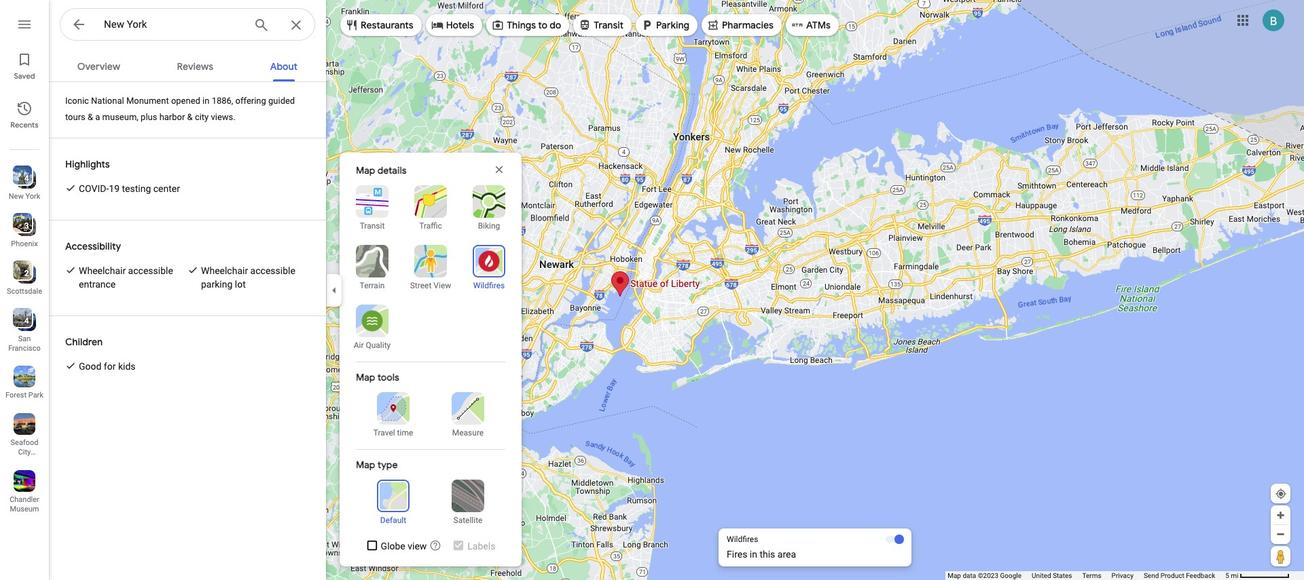Task type: vqa. For each thing, say whether or not it's contained in the screenshot.
Travel at the bottom left of the page
yes



Task type: locate. For each thing, give the bounding box(es) containing it.
1 horizontal spatial in
[[750, 549, 757, 560]]

0 horizontal spatial wheelchair
[[79, 266, 126, 276]]

terrain button
[[348, 245, 397, 291]]

list
[[0, 0, 49, 581]]

map left "tools"
[[356, 372, 375, 384]]

 search field
[[60, 8, 315, 43]]

2 4 from the top
[[24, 317, 29, 326]]

wheelchair inside "wheelchair accessible parking lot"
[[201, 266, 248, 276]]

transit button down map details
[[348, 185, 397, 232]]

street view
[[410, 281, 451, 291]]

covid-19 testing center
[[79, 183, 180, 194]]

parking button
[[636, 9, 698, 41]]

wildfires inside the wildfires fires in this area
[[727, 535, 758, 545]]

1 horizontal spatial accessible
[[250, 266, 295, 276]]

wheelchair
[[79, 266, 126, 276], [201, 266, 248, 276]]

forest park
[[5, 391, 43, 400]]

reviews button
[[166, 49, 224, 82]]

1 4 from the top
[[24, 174, 29, 183]]

about
[[270, 60, 298, 73]]

in
[[202, 96, 209, 106], [750, 549, 757, 560]]

forest
[[5, 391, 27, 400]]

tab list
[[49, 49, 326, 82]]

tools
[[377, 372, 399, 384]]

things to do button
[[486, 9, 569, 41]]

lot
[[235, 279, 246, 290]]

0 vertical spatial 4 places element
[[15, 173, 29, 185]]

& left a
[[88, 112, 93, 122]]

map for map type
[[356, 459, 375, 471]]

5 mi
[[1225, 573, 1239, 580]]

New York field
[[60, 8, 315, 41]]

iconic national monument opened in 1886, offering guided tours & a museum, plus harbor & city views.
[[65, 96, 295, 122]]

0 vertical spatial 4
[[24, 174, 29, 183]]

Satellite radio
[[438, 480, 498, 526]]

restaurants button
[[340, 9, 422, 41]]


[[71, 15, 87, 34]]

1 horizontal spatial wildfires
[[727, 535, 758, 545]]

1 horizontal spatial &
[[187, 112, 193, 122]]

san francisco
[[8, 335, 41, 353]]

covid-19 testing center element
[[79, 182, 180, 196]]

accessible inside "wheelchair accessible parking lot"
[[250, 266, 295, 276]]

satellite
[[453, 516, 483, 526]]

for
[[104, 361, 116, 372]]

4 for new
[[24, 174, 29, 183]]

1 accessible from the left
[[128, 266, 173, 276]]

show your location image
[[1275, 488, 1287, 501]]

menu image
[[16, 16, 33, 33]]

opened
[[171, 96, 200, 106]]

recents
[[10, 120, 38, 130]]

mi
[[1231, 573, 1239, 580]]

1 horizontal spatial transit
[[594, 19, 624, 31]]

transit up terrain button
[[360, 221, 385, 231]]

wheelchair up parking
[[201, 266, 248, 276]]

4
[[24, 174, 29, 183], [24, 317, 29, 326]]

send product feedback
[[1144, 573, 1215, 580]]

2 accessible from the left
[[250, 266, 295, 276]]

1 vertical spatial transit button
[[348, 185, 397, 232]]

map inside footer
[[948, 573, 961, 580]]

5 mi button
[[1225, 573, 1290, 580]]

0 horizontal spatial &
[[88, 112, 93, 122]]

fires
[[727, 549, 747, 560]]

wheelchair inside wheelchair accessible entrance
[[79, 266, 126, 276]]

transit button right do on the left of page
[[573, 9, 632, 41]]

accessible for wheelchair accessible entrance
[[128, 266, 173, 276]]

center
[[153, 183, 180, 194]]

privacy
[[1112, 573, 1134, 580]]

seafood city supermarket
[[5, 439, 48, 467]]

forest park button
[[0, 361, 49, 403]]

0 horizontal spatial wildfires
[[473, 281, 505, 291]]

wildfires for wildfires fires in this area
[[727, 535, 758, 545]]

None field
[[104, 16, 242, 33]]

Globe view checkbox
[[366, 540, 427, 554]]

transit right do on the left of page
[[594, 19, 624, 31]]

recents button
[[0, 95, 49, 133]]

travel
[[373, 429, 395, 438]]

list containing saved
[[0, 0, 49, 581]]

&
[[88, 112, 93, 122], [187, 112, 193, 122]]

1 vertical spatial in
[[750, 549, 757, 560]]

4 up san
[[24, 317, 29, 326]]

tab list containing overview
[[49, 49, 326, 82]]

1 vertical spatial 4 places element
[[15, 315, 29, 327]]

united states button
[[1032, 572, 1072, 581]]

in inside iconic national monument opened in 1886, offering guided tours & a museum, plus harbor & city views.
[[202, 96, 209, 106]]

0 horizontal spatial accessible
[[128, 266, 173, 276]]

2 4 places element from the top
[[15, 315, 29, 327]]

0 horizontal spatial in
[[202, 96, 209, 106]]

about statue of liberty region
[[49, 82, 326, 581]]

1 horizontal spatial wheelchair
[[201, 266, 248, 276]]

pharmacies
[[722, 19, 774, 31]]

2 wheelchair from the left
[[201, 266, 248, 276]]

seafood
[[11, 439, 38, 448]]

transit button
[[573, 9, 632, 41], [348, 185, 397, 232]]

1 vertical spatial wildfires
[[727, 535, 758, 545]]

do
[[550, 19, 561, 31]]

0 horizontal spatial transit button
[[348, 185, 397, 232]]

wheelchair accessible entrance
[[79, 266, 173, 290]]

terrain
[[360, 281, 385, 291]]

states
[[1053, 573, 1072, 580]]

wildfires up "fires"
[[727, 535, 758, 545]]

1 vertical spatial 4
[[24, 317, 29, 326]]

globe view
[[381, 541, 427, 552]]

york
[[25, 192, 40, 201]]

atms
[[806, 19, 831, 31]]

1 wheelchair from the left
[[79, 266, 126, 276]]

map left data
[[948, 573, 961, 580]]

2 places element
[[15, 268, 29, 280]]

4 places element
[[15, 173, 29, 185], [15, 315, 29, 327]]

19
[[109, 183, 120, 194]]

in left this
[[750, 549, 757, 560]]

saved button
[[0, 46, 49, 84]]

& left city
[[187, 112, 193, 122]]

details
[[377, 164, 407, 177]]

travel time
[[373, 429, 413, 438]]

globe
[[381, 541, 405, 552]]

view
[[434, 281, 451, 291]]

francisco
[[8, 344, 41, 353]]

footer inside google maps element
[[948, 572, 1225, 581]]

quality
[[366, 341, 391, 350]]

offering
[[235, 96, 266, 106]]

wheelchair up entrance at the left of the page
[[79, 266, 126, 276]]

type
[[377, 459, 398, 471]]

google
[[1000, 573, 1022, 580]]

united
[[1032, 573, 1051, 580]]

has wheelchair accessible entrance element
[[79, 264, 187, 291]]

0 vertical spatial transit button
[[573, 9, 632, 41]]

google maps element
[[0, 0, 1304, 581]]

pharmacies button
[[702, 9, 782, 41]]

kids
[[118, 361, 136, 372]]

views.
[[211, 112, 235, 122]]

zoom out image
[[1276, 530, 1286, 540]]

entrance
[[79, 279, 116, 290]]

wildfires inside wildfires button
[[473, 281, 505, 291]]

0 vertical spatial wildfires
[[473, 281, 505, 291]]

2 & from the left
[[187, 112, 193, 122]]

4 places element up san
[[15, 315, 29, 327]]

4 up new york
[[24, 174, 29, 183]]

4 places element for new
[[15, 173, 29, 185]]

send product feedback button
[[1144, 572, 1215, 581]]

wildfires right view
[[473, 281, 505, 291]]

footer
[[948, 572, 1225, 581]]

terms button
[[1082, 572, 1101, 581]]

4 for san
[[24, 317, 29, 326]]

0 vertical spatial transit
[[594, 19, 624, 31]]

guided
[[268, 96, 295, 106]]

footer containing map data ©2023 google
[[948, 572, 1225, 581]]

street
[[410, 281, 432, 291]]

1 vertical spatial transit
[[360, 221, 385, 231]]

Default radio
[[363, 480, 423, 526]]

4 places element up new york
[[15, 173, 29, 185]]

map left type
[[356, 459, 375, 471]]

feedback
[[1186, 573, 1215, 580]]

accessible inside wheelchair accessible entrance
[[128, 266, 173, 276]]

0 vertical spatial in
[[202, 96, 209, 106]]

1 4 places element from the top
[[15, 173, 29, 185]]

map left details
[[356, 164, 375, 177]]

in left 1886,
[[202, 96, 209, 106]]



Task type: describe. For each thing, give the bounding box(es) containing it.
data
[[963, 573, 976, 580]]

labels
[[468, 541, 495, 552]]

things to do
[[507, 19, 561, 31]]

5
[[1225, 573, 1229, 580]]

to
[[538, 19, 547, 31]]

map details
[[356, 164, 407, 177]]

reviews
[[177, 60, 213, 73]]

city
[[18, 448, 31, 457]]

chandler
[[10, 496, 39, 505]]

map tools
[[356, 372, 399, 384]]

none field inside new york field
[[104, 16, 242, 33]]

san
[[18, 335, 31, 344]]

highlights
[[65, 158, 110, 170]]

1 & from the left
[[88, 112, 93, 122]]

museum,
[[102, 112, 138, 122]]

accessibility
[[65, 240, 121, 253]]

©2023
[[978, 573, 998, 580]]

city
[[195, 112, 209, 122]]

has wheelchair accessible parking lot element
[[201, 264, 310, 291]]

3 places element
[[15, 220, 29, 232]]

new
[[9, 192, 24, 201]]

in inside the wildfires fires in this area
[[750, 549, 757, 560]]

map for map tools
[[356, 372, 375, 384]]

zoom out and see the world in 3d tooltip
[[430, 540, 442, 552]]

united states
[[1032, 573, 1072, 580]]

atms button
[[786, 9, 839, 41]]

testing
[[122, 183, 151, 194]]

harbor
[[159, 112, 185, 122]]

iconic
[[65, 96, 89, 106]]

show street view coverage image
[[1271, 547, 1291, 567]]

national
[[91, 96, 124, 106]]

plus
[[141, 112, 157, 122]]

tab list inside google maps element
[[49, 49, 326, 82]]

travel time button
[[363, 393, 423, 439]]

air
[[354, 341, 364, 350]]

privacy button
[[1112, 572, 1134, 581]]

3
[[24, 221, 29, 231]]

4 places element for san
[[15, 315, 29, 327]]

zoom in image
[[1276, 511, 1286, 521]]

good for kids
[[79, 361, 136, 372]]

2
[[24, 269, 29, 278]]

hotels button
[[426, 9, 482, 41]]

this
[[760, 549, 775, 560]]

biking button
[[465, 185, 513, 232]]

good
[[79, 361, 101, 372]]

covid-
[[79, 183, 109, 194]]

1886,
[[212, 96, 233, 106]]

traffic
[[419, 221, 442, 231]]

close image
[[493, 164, 505, 176]]

wheelchair accessible parking lot
[[201, 266, 295, 290]]

measure
[[452, 429, 484, 438]]

scottsdale
[[7, 287, 42, 296]]

air quality button
[[348, 305, 397, 351]]

wildfires for wildfires
[[473, 281, 505, 291]]

wildfires button
[[465, 245, 513, 291]]

good for kids element
[[79, 360, 136, 374]]

children
[[65, 336, 103, 348]]

default
[[380, 516, 406, 526]]

time
[[397, 429, 413, 438]]

biking
[[478, 221, 500, 231]]

parking
[[656, 19, 689, 31]]

park
[[28, 391, 43, 400]]

hotels
[[446, 19, 474, 31]]

wheelchair for parking
[[201, 266, 248, 276]]

send
[[1144, 573, 1159, 580]]

map for map data ©2023 google
[[948, 573, 961, 580]]

street view button
[[406, 245, 455, 291]]

restaurants
[[361, 19, 413, 31]]

map type
[[356, 459, 398, 471]]

collapse side panel image
[[327, 283, 342, 298]]

terms
[[1082, 573, 1101, 580]]

phoenix
[[11, 240, 38, 249]]

new york
[[9, 192, 40, 201]]

 Show  Wildfires   checkbox
[[885, 535, 904, 545]]

a
[[95, 112, 100, 122]]

map for map details
[[356, 164, 375, 177]]

0 horizontal spatial transit
[[360, 221, 385, 231]]

google account: brad klo  
(klobrad84@gmail.com) image
[[1263, 9, 1284, 31]]

product
[[1161, 573, 1184, 580]]

about button
[[259, 49, 308, 82]]

Labels checkbox
[[453, 540, 495, 554]]

overview button
[[66, 49, 131, 82]]

chandler museum button
[[0, 465, 49, 517]]

statue of liberty main content
[[49, 49, 326, 581]]

accessible for wheelchair accessible parking lot
[[250, 266, 295, 276]]

parking
[[201, 279, 232, 290]]

1 horizontal spatial transit button
[[573, 9, 632, 41]]

wheelchair for entrance
[[79, 266, 126, 276]]

view
[[408, 541, 427, 552]]



